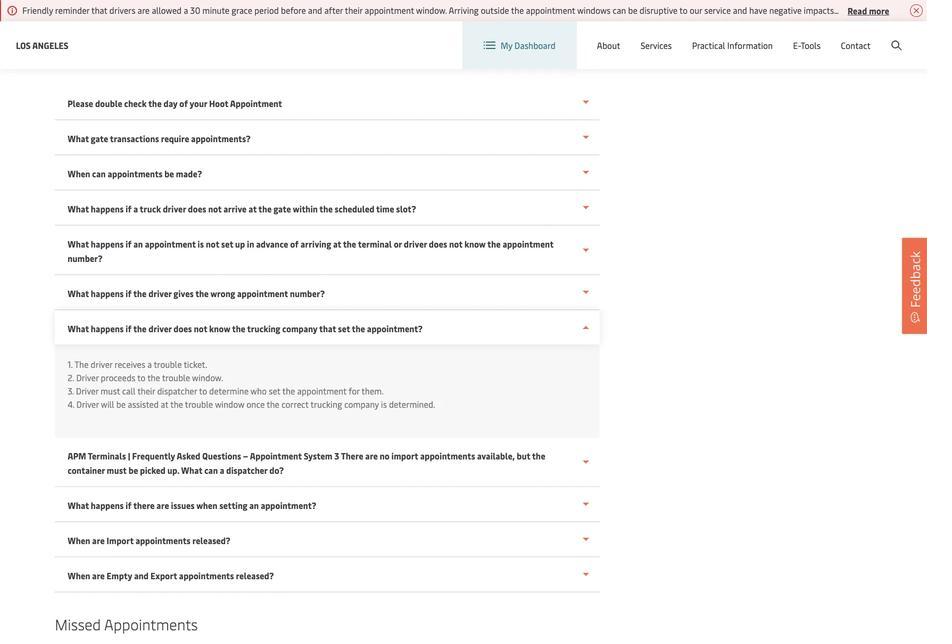 Task type: vqa. For each thing, say whether or not it's contained in the screenshot.
Downloads link
no



Task type: describe. For each thing, give the bounding box(es) containing it.
1 horizontal spatial gate
[[274, 203, 291, 215]]

please
[[68, 97, 93, 109]]

0 horizontal spatial of
[[179, 97, 188, 109]]

feedback button
[[903, 238, 928, 334]]

hoot
[[209, 97, 229, 109]]

setting
[[219, 499, 248, 511]]

close alert image
[[911, 4, 923, 17]]

truck
[[140, 203, 161, 215]]

advance
[[256, 238, 288, 250]]

what happens if the driver does not know the trucking company that set the appointment? button
[[55, 310, 600, 345]]

driver right truck
[[163, 203, 186, 215]]

can inside apm terminals | frequently asked questions – appointment system 3 there are no import appointments available, but the container must be picked up. what can a dispatcher do?
[[204, 464, 218, 476]]

receives
[[115, 358, 145, 370]]

dispatcher inside apm terminals | frequently asked questions – appointment system 3 there are no import appointments available, but the container must be picked up. what can a dispatcher do?
[[226, 464, 268, 476]]

are left allowed
[[138, 4, 150, 16]]

wrong
[[211, 288, 235, 299]]

disruptive
[[640, 4, 678, 16]]

your
[[190, 97, 207, 109]]

happens for what happens if a truck driver does not arrive at the gate within the scheduled time slot?
[[91, 203, 124, 215]]

e-tools
[[794, 39, 821, 51]]

1 vertical spatial an
[[249, 499, 259, 511]]

when
[[196, 499, 218, 511]]

friendly reminder that drivers are allowed a 30 minute grace period before and after their appointment window. arriving outside the appointment windows can be disruptive to our service and have negative impacts on drivers who arrive on
[[22, 4, 928, 16]]

practical information
[[692, 39, 773, 51]]

gives
[[174, 288, 194, 299]]

what for what happens if there are issues when setting an appointment?
[[68, 499, 89, 511]]

please double check the day of your hoot appointment
[[68, 97, 282, 109]]

switch location
[[628, 31, 688, 43]]

a left 30
[[184, 4, 188, 16]]

company inside "dropdown button"
[[282, 323, 318, 334]]

practical information button
[[692, 21, 773, 69]]

login
[[821, 31, 842, 43]]

questions
[[202, 450, 241, 462]]

are inside what happens if there are issues when setting an appointment? dropdown button
[[157, 499, 169, 511]]

appointments inside when can appointments be made? dropdown button
[[108, 168, 163, 179]]

be left 'disruptive'
[[628, 4, 638, 16]]

login / create account link
[[802, 21, 907, 53]]

what for what gate transactions require appointments?
[[68, 133, 89, 144]]

e-tools button
[[794, 21, 821, 69]]

up
[[235, 238, 245, 250]]

create
[[849, 31, 874, 43]]

outside
[[481, 4, 509, 16]]

determine
[[209, 385, 249, 397]]

assisted
[[128, 398, 159, 410]]

2 on from the left
[[919, 4, 928, 16]]

released? inside 'dropdown button'
[[236, 570, 274, 581]]

a inside 1. the driver receives a trouble ticket. 2. driver proceeds to the trouble window. 3. driver must call their dispatcher to determine who set the appointment for them. 4. driver will be assisted at the trouble window once the correct trucking company is determined.
[[147, 358, 152, 370]]

when are import appointments released? button
[[55, 522, 600, 558]]

happens for what happens if an appointment is not set up in advance of arriving at the terminal or driver does not know the appointment number?
[[91, 238, 124, 250]]

terminals
[[88, 450, 126, 462]]

scheduled
[[335, 203, 375, 215]]

empty
[[107, 570, 132, 581]]

time
[[376, 203, 394, 215]]

window. inside 1. the driver receives a trouble ticket. 2. driver proceeds to the trouble window. 3. driver must call their dispatcher to determine who set the appointment for them. 4. driver will be assisted at the trouble window once the correct trucking company is determined.
[[192, 372, 223, 383]]

read more
[[848, 5, 890, 16]]

if for issues
[[126, 499, 132, 511]]

my
[[501, 39, 513, 51]]

or
[[394, 238, 402, 250]]

trucking inside 1. the driver receives a trouble ticket. 2. driver proceeds to the trouble window. 3. driver must call their dispatcher to determine who set the appointment for them. 4. driver will be assisted at the trouble window once the correct trucking company is determined.
[[311, 398, 342, 410]]

angeles
[[32, 39, 68, 51]]

contact button
[[841, 21, 871, 69]]

driver inside "dropdown button"
[[149, 323, 172, 334]]

transactions
[[110, 133, 159, 144]]

/
[[844, 31, 847, 43]]

no
[[380, 450, 390, 462]]

what gate transactions require appointments? button
[[55, 120, 600, 155]]

1 vertical spatial trouble
[[162, 372, 190, 383]]

trucking inside "dropdown button"
[[247, 323, 280, 334]]

when for when are empty and export appointments released?
[[68, 570, 90, 581]]

2 horizontal spatial and
[[733, 4, 748, 16]]

correct
[[282, 398, 309, 410]]

made?
[[176, 168, 202, 179]]

but
[[517, 450, 531, 462]]

appointments?
[[191, 133, 251, 144]]

system
[[304, 450, 333, 462]]

what gate transactions require appointments?
[[68, 133, 251, 144]]

switch location button
[[611, 31, 688, 43]]

asked
[[177, 450, 200, 462]]

0 vertical spatial can
[[613, 4, 626, 16]]

their inside 1. the driver receives a trouble ticket. 2. driver proceeds to the trouble window. 3. driver must call their dispatcher to determine who set the appointment for them. 4. driver will be assisted at the trouble window once the correct trucking company is determined.
[[137, 385, 155, 397]]

when are import appointments released?
[[68, 535, 231, 546]]

appointment inside 1. the driver receives a trouble ticket. 2. driver proceeds to the trouble window. 3. driver must call their dispatcher to determine who set the appointment for them. 4. driver will be assisted at the trouble window once the correct trucking company is determined.
[[297, 385, 347, 397]]

what happens if an appointment is not set up in advance of arriving at the terminal or driver does not know the appointment number? button
[[55, 226, 600, 275]]

what for what happens if an appointment is not set up in advance of arriving at the terminal or driver does not know the appointment number?
[[68, 238, 89, 250]]

location
[[655, 31, 688, 43]]

have
[[750, 4, 768, 16]]

import
[[392, 450, 418, 462]]

does inside what happens if the driver does not know the trucking company that set the appointment? "dropdown button"
[[174, 323, 192, 334]]

happens for what happens if there are issues when setting an appointment?
[[91, 499, 124, 511]]

set inside 1. the driver receives a trouble ticket. 2. driver proceeds to the trouble window. 3. driver must call their dispatcher to determine who set the appointment for them. 4. driver will be assisted at the trouble window once the correct trucking company is determined.
[[269, 385, 281, 397]]

1 on from the left
[[837, 4, 846, 16]]

please double check the day of your hoot appointment button
[[55, 85, 600, 120]]

grace
[[232, 4, 252, 16]]

set inside "dropdown button"
[[338, 323, 350, 334]]

3.
[[68, 385, 74, 397]]

2 vertical spatial trouble
[[185, 398, 213, 410]]

|
[[128, 450, 130, 462]]

0 horizontal spatial gate
[[91, 133, 108, 144]]

does inside the what happens if an appointment is not set up in advance of arriving at the terminal or driver does not know the appointment number?
[[429, 238, 447, 250]]

appointments inside when are import appointments released? dropdown button
[[136, 535, 191, 546]]

2 vertical spatial driver
[[76, 398, 99, 410]]

1 vertical spatial driver
[[76, 385, 99, 397]]

0 vertical spatial driver
[[76, 372, 99, 383]]

1 horizontal spatial their
[[345, 4, 363, 16]]

what happens if a truck driver does not arrive at the gate within the scheduled time slot?
[[68, 203, 416, 215]]

my dashboard
[[501, 39, 556, 51]]

there
[[133, 499, 155, 511]]

is inside the what happens if an appointment is not set up in advance of arriving at the terminal or driver does not know the appointment number?
[[198, 238, 204, 250]]

driver inside 1. the driver receives a trouble ticket. 2. driver proceeds to the trouble window. 3. driver must call their dispatcher to determine who set the appointment for them. 4. driver will be assisted at the trouble window once the correct trucking company is determined.
[[91, 358, 113, 370]]

in
[[247, 238, 254, 250]]

negative
[[770, 4, 802, 16]]

our
[[690, 4, 703, 16]]

will
[[101, 398, 114, 410]]

released? inside dropdown button
[[192, 535, 231, 546]]

are inside when are import appointments released? dropdown button
[[92, 535, 105, 546]]

about
[[597, 39, 621, 51]]

are inside apm terminals | frequently asked questions – appointment system 3 there are no import appointments available, but the container must be picked up. what can a dispatcher do?
[[365, 450, 378, 462]]

what for what happens if a truck driver does not arrive at the gate within the scheduled time slot?
[[68, 203, 89, 215]]

determined.
[[389, 398, 435, 410]]

dispatcher inside 1. the driver receives a trouble ticket. 2. driver proceeds to the trouble window. 3. driver must call their dispatcher to determine who set the appointment for them. 4. driver will be assisted at the trouble window once the correct trucking company is determined.
[[157, 385, 197, 397]]

dashboard
[[515, 39, 556, 51]]

allowed
[[152, 4, 182, 16]]

ticket.
[[184, 358, 207, 370]]

appointments
[[104, 614, 198, 634]]

if for gives
[[126, 288, 132, 299]]

read
[[848, 5, 868, 16]]

contact
[[841, 39, 871, 51]]

what happens if the driver gives the wrong appointment number?
[[68, 288, 325, 299]]

login / create account
[[821, 31, 907, 43]]

e-
[[794, 39, 801, 51]]

up.
[[167, 464, 179, 476]]

call
[[122, 385, 136, 397]]

missed
[[55, 614, 101, 634]]

1 horizontal spatial who
[[876, 4, 893, 16]]



Task type: locate. For each thing, give the bounding box(es) containing it.
when for when are import appointments released?
[[68, 535, 90, 546]]

0 vertical spatial know
[[465, 238, 486, 250]]

2 happens from the top
[[91, 238, 124, 250]]

be inside 1. the driver receives a trouble ticket. 2. driver proceeds to the trouble window. 3. driver must call their dispatcher to determine who set the appointment for them. 4. driver will be assisted at the trouble window once the correct trucking company is determined.
[[116, 398, 126, 410]]

0 vertical spatial an
[[134, 238, 143, 250]]

does inside what happens if a truck driver does not arrive at the gate within the scheduled time slot? dropdown button
[[188, 203, 206, 215]]

1 vertical spatial their
[[137, 385, 155, 397]]

apm terminals | frequently asked questions – appointment system 3 there are no import appointments available, but the container must be picked up. what can a dispatcher do?
[[68, 450, 546, 476]]

appointment inside dropdown button
[[230, 97, 282, 109]]

for
[[349, 385, 360, 397]]

more
[[869, 5, 890, 16]]

are
[[138, 4, 150, 16], [365, 450, 378, 462], [157, 499, 169, 511], [92, 535, 105, 546], [92, 570, 105, 581]]

what inside apm terminals | frequently asked questions – appointment system 3 there are no import appointments available, but the container must be picked up. what can a dispatcher do?
[[181, 464, 202, 476]]

2 when from the top
[[68, 535, 90, 546]]

1 when from the top
[[68, 168, 90, 179]]

must down terminals at the bottom
[[107, 464, 127, 476]]

appointment
[[365, 4, 414, 16], [526, 4, 576, 16], [145, 238, 196, 250], [503, 238, 554, 250], [237, 288, 288, 299], [297, 385, 347, 397]]

appointment
[[230, 97, 282, 109], [250, 450, 302, 462]]

be right will
[[116, 398, 126, 410]]

1 vertical spatial released?
[[236, 570, 274, 581]]

an
[[134, 238, 143, 250], [249, 499, 259, 511]]

1 vertical spatial can
[[92, 168, 106, 179]]

when inside dropdown button
[[68, 168, 90, 179]]

1 vertical spatial does
[[429, 238, 447, 250]]

their right 'after'
[[345, 4, 363, 16]]

0 vertical spatial trucking
[[247, 323, 280, 334]]

dispatcher down –
[[226, 464, 268, 476]]

0 horizontal spatial set
[[221, 238, 233, 250]]

gate left the "within"
[[274, 203, 291, 215]]

driver
[[76, 372, 99, 383], [76, 385, 99, 397], [76, 398, 99, 410]]

appointment up do?
[[250, 450, 302, 462]]

driver down the "what happens if the driver gives the wrong appointment number?"
[[149, 323, 172, 334]]

appointment inside apm terminals | frequently asked questions – appointment system 3 there are no import appointments available, but the container must be picked up. what can a dispatcher do?
[[250, 450, 302, 462]]

drivers left allowed
[[109, 4, 136, 16]]

drivers
[[109, 4, 136, 16], [848, 4, 874, 16]]

after
[[324, 4, 343, 16]]

be inside dropdown button
[[165, 168, 174, 179]]

0 vertical spatial does
[[188, 203, 206, 215]]

number? inside the what happens if an appointment is not set up in advance of arriving at the terminal or driver does not know the appointment number?
[[68, 252, 103, 264]]

when inside dropdown button
[[68, 535, 90, 546]]

that right reminder
[[91, 4, 107, 16]]

1 horizontal spatial trucking
[[311, 398, 342, 410]]

appointments inside when are empty and export appointments released? 'dropdown button'
[[179, 570, 234, 581]]

can inside dropdown button
[[92, 168, 106, 179]]

know inside what happens if the driver does not know the trucking company that set the appointment? "dropdown button"
[[209, 323, 230, 334]]

1 horizontal spatial number?
[[290, 288, 325, 299]]

information
[[728, 39, 773, 51]]

who inside 1. the driver receives a trouble ticket. 2. driver proceeds to the trouble window. 3. driver must call their dispatcher to determine who set the appointment for them. 4. driver will be assisted at the trouble window once the correct trucking company is determined.
[[251, 385, 267, 397]]

of
[[179, 97, 188, 109], [290, 238, 299, 250]]

apm terminals | frequently asked questions – appointment system 3 there are no import appointments available, but the container must be picked up. what can a dispatcher do? button
[[55, 438, 600, 487]]

0 vertical spatial to
[[680, 4, 688, 16]]

0 horizontal spatial that
[[91, 4, 107, 16]]

appointments right the export
[[179, 570, 234, 581]]

windows
[[578, 4, 611, 16]]

number? inside what happens if the driver gives the wrong appointment number? dropdown button
[[290, 288, 325, 299]]

and left the 'have'
[[733, 4, 748, 16]]

if for is
[[126, 238, 132, 250]]

at inside the what happens if an appointment is not set up in advance of arriving at the terminal or driver does not know the appointment number?
[[333, 238, 341, 250]]

0 vertical spatial must
[[101, 385, 120, 397]]

1 horizontal spatial dispatcher
[[226, 464, 268, 476]]

0 horizontal spatial on
[[837, 4, 846, 16]]

2 horizontal spatial can
[[613, 4, 626, 16]]

2 vertical spatial when
[[68, 570, 90, 581]]

1 horizontal spatial an
[[249, 499, 259, 511]]

1 vertical spatial window.
[[192, 372, 223, 383]]

does down gives
[[174, 323, 192, 334]]

0 horizontal spatial appointment?
[[261, 499, 317, 511]]

1 horizontal spatial window.
[[416, 4, 447, 16]]

happens inside "dropdown button"
[[91, 323, 124, 334]]

set left up
[[221, 238, 233, 250]]

if inside the what happens if an appointment is not set up in advance of arriving at the terminal or driver does not know the appointment number?
[[126, 238, 132, 250]]

0 vertical spatial of
[[179, 97, 188, 109]]

0 vertical spatial gate
[[91, 133, 108, 144]]

appointment right hoot
[[230, 97, 282, 109]]

driver left gives
[[149, 288, 172, 299]]

0 horizontal spatial their
[[137, 385, 155, 397]]

who right read
[[876, 4, 893, 16]]

impacts
[[804, 4, 835, 16]]

know inside the what happens if an appointment is not set up in advance of arriving at the terminal or driver does not know the appointment number?
[[465, 238, 486, 250]]

what happens if an appointment is not set up in advance of arriving at the terminal or driver does not know the appointment number?
[[68, 238, 554, 264]]

of inside the what happens if an appointment is not set up in advance of arriving at the terminal or driver does not know the appointment number?
[[290, 238, 299, 250]]

minute
[[202, 4, 230, 16]]

appointments down the transactions
[[108, 168, 163, 179]]

at right arriving
[[333, 238, 341, 250]]

1 drivers from the left
[[109, 4, 136, 16]]

gate left the transactions
[[91, 133, 108, 144]]

are inside when are empty and export appointments released? 'dropdown button'
[[92, 570, 105, 581]]

trouble down ticket.
[[162, 372, 190, 383]]

drivers up create
[[848, 4, 874, 16]]

terminal
[[358, 238, 392, 250]]

1 if from the top
[[126, 203, 132, 215]]

0 horizontal spatial and
[[134, 570, 149, 581]]

1 vertical spatial to
[[137, 372, 146, 383]]

a inside dropdown button
[[134, 203, 138, 215]]

trouble left ticket.
[[154, 358, 182, 370]]

1 horizontal spatial and
[[308, 4, 322, 16]]

1 horizontal spatial drivers
[[848, 4, 874, 16]]

appointments inside apm terminals | frequently asked questions – appointment system 3 there are no import appointments available, but the container must be picked up. what can a dispatcher do?
[[420, 450, 475, 462]]

their up 'assisted'
[[137, 385, 155, 397]]

0 vertical spatial their
[[345, 4, 363, 16]]

container
[[68, 464, 105, 476]]

1 horizontal spatial know
[[465, 238, 486, 250]]

1 vertical spatial at
[[333, 238, 341, 250]]

0 vertical spatial dispatcher
[[157, 385, 197, 397]]

1 horizontal spatial released?
[[236, 570, 274, 581]]

1 vertical spatial appointment
[[250, 450, 302, 462]]

and left 'after'
[[308, 4, 322, 16]]

set right determine
[[269, 385, 281, 397]]

be down |
[[129, 464, 138, 476]]

what for what happens if the driver does not know the trucking company that set the appointment?
[[68, 323, 89, 334]]

when for when can appointments be made?
[[68, 168, 90, 179]]

0 vertical spatial when
[[68, 168, 90, 179]]

at right 'assisted'
[[161, 398, 168, 410]]

what happens if there are issues when setting an appointment? button
[[55, 487, 600, 522]]

read more button
[[848, 4, 890, 17]]

to down 'receives'
[[137, 372, 146, 383]]

if for does
[[126, 323, 132, 334]]

window
[[215, 398, 245, 410]]

when inside 'dropdown button'
[[68, 570, 90, 581]]

on left read
[[837, 4, 846, 16]]

not inside "dropdown button"
[[194, 323, 207, 334]]

about button
[[597, 21, 621, 69]]

what inside "dropdown button"
[[68, 323, 89, 334]]

is down them.
[[381, 398, 387, 410]]

2 vertical spatial set
[[269, 385, 281, 397]]

5 if from the top
[[126, 499, 132, 511]]

0 horizontal spatial to
[[137, 372, 146, 383]]

1 horizontal spatial can
[[204, 464, 218, 476]]

2 horizontal spatial at
[[333, 238, 341, 250]]

driver right or
[[404, 238, 427, 250]]

1 vertical spatial trucking
[[311, 398, 342, 410]]

if for driver
[[126, 203, 132, 215]]

1 vertical spatial number?
[[290, 288, 325, 299]]

if inside "dropdown button"
[[126, 323, 132, 334]]

their
[[345, 4, 363, 16], [137, 385, 155, 397]]

require
[[161, 133, 189, 144]]

driver inside the what happens if an appointment is not set up in advance of arriving at the terminal or driver does not know the appointment number?
[[404, 238, 427, 250]]

2 horizontal spatial to
[[680, 4, 688, 16]]

1 vertical spatial that
[[319, 323, 336, 334]]

are left no
[[365, 450, 378, 462]]

services
[[641, 39, 672, 51]]

is
[[198, 238, 204, 250], [381, 398, 387, 410]]

what inside the what happens if an appointment is not set up in advance of arriving at the terminal or driver does not know the appointment number?
[[68, 238, 89, 250]]

arrive inside dropdown button
[[224, 203, 247, 215]]

import
[[107, 535, 134, 546]]

0 vertical spatial set
[[221, 238, 233, 250]]

2 vertical spatial to
[[199, 385, 207, 397]]

on right more
[[919, 4, 928, 16]]

are right there
[[157, 499, 169, 511]]

1 horizontal spatial company
[[344, 398, 379, 410]]

2 vertical spatial at
[[161, 398, 168, 410]]

company inside 1. the driver receives a trouble ticket. 2. driver proceeds to the trouble window. 3. driver must call their dispatcher to determine who set the appointment for them. 4. driver will be assisted at the trouble window once the correct trucking company is determined.
[[344, 398, 379, 410]]

be left made?
[[165, 168, 174, 179]]

when can appointments be made?
[[68, 168, 202, 179]]

picked
[[140, 464, 166, 476]]

driver right the
[[91, 358, 113, 370]]

period
[[255, 4, 279, 16]]

once
[[247, 398, 265, 410]]

1 horizontal spatial that
[[319, 323, 336, 334]]

1 horizontal spatial to
[[199, 385, 207, 397]]

friendly
[[22, 4, 53, 16]]

3 when from the top
[[68, 570, 90, 581]]

and inside 'dropdown button'
[[134, 570, 149, 581]]

1 vertical spatial dispatcher
[[226, 464, 268, 476]]

an down truck
[[134, 238, 143, 250]]

if
[[126, 203, 132, 215], [126, 238, 132, 250], [126, 288, 132, 299], [126, 323, 132, 334], [126, 499, 132, 511]]

0 horizontal spatial trucking
[[247, 323, 280, 334]]

1 vertical spatial know
[[209, 323, 230, 334]]

at up in
[[249, 203, 257, 215]]

0 horizontal spatial an
[[134, 238, 143, 250]]

set inside the what happens if an appointment is not set up in advance of arriving at the terminal or driver does not know the appointment number?
[[221, 238, 233, 250]]

arriving
[[449, 4, 479, 16]]

that down what happens if the driver gives the wrong appointment number? dropdown button on the top of the page
[[319, 323, 336, 334]]

set down what happens if the driver gives the wrong appointment number? dropdown button on the top of the page
[[338, 323, 350, 334]]

slot?
[[396, 203, 416, 215]]

of right day
[[179, 97, 188, 109]]

1 happens from the top
[[91, 203, 124, 215]]

that inside "dropdown button"
[[319, 323, 336, 334]]

what happens if a truck driver does not arrive at the gate within the scheduled time slot? button
[[55, 191, 600, 226]]

3 if from the top
[[126, 288, 132, 299]]

must up will
[[101, 385, 120, 397]]

1 vertical spatial who
[[251, 385, 267, 397]]

company down for
[[344, 398, 379, 410]]

0 horizontal spatial number?
[[68, 252, 103, 264]]

4 happens from the top
[[91, 323, 124, 334]]

must inside 1. the driver receives a trouble ticket. 2. driver proceeds to the trouble window. 3. driver must call their dispatcher to determine who set the appointment for them. 4. driver will be assisted at the trouble window once the correct trucking company is determined.
[[101, 385, 120, 397]]

1 vertical spatial gate
[[274, 203, 291, 215]]

dispatcher
[[157, 385, 197, 397], [226, 464, 268, 476]]

happens for what happens if the driver gives the wrong appointment number?
[[91, 288, 124, 299]]

global
[[722, 31, 747, 43]]

2 horizontal spatial set
[[338, 323, 350, 334]]

los
[[16, 39, 31, 51]]

0 horizontal spatial released?
[[192, 535, 231, 546]]

issues
[[171, 499, 195, 511]]

0 vertical spatial trouble
[[154, 358, 182, 370]]

3 happens from the top
[[91, 288, 124, 299]]

1 vertical spatial set
[[338, 323, 350, 334]]

check
[[124, 97, 147, 109]]

30
[[190, 4, 200, 16]]

2 if from the top
[[126, 238, 132, 250]]

what for what happens if the driver gives the wrong appointment number?
[[68, 288, 89, 299]]

driver right 3.
[[76, 385, 99, 397]]

day
[[164, 97, 178, 109]]

there
[[341, 450, 364, 462]]

1 vertical spatial of
[[290, 238, 299, 250]]

0 horizontal spatial company
[[282, 323, 318, 334]]

when
[[68, 168, 90, 179], [68, 535, 90, 546], [68, 570, 90, 581]]

trucking
[[247, 323, 280, 334], [311, 398, 342, 410]]

an inside the what happens if an appointment is not set up in advance of arriving at the terminal or driver does not know the appointment number?
[[134, 238, 143, 250]]

4.
[[68, 398, 74, 410]]

appointment? inside dropdown button
[[261, 499, 317, 511]]

that
[[91, 4, 107, 16], [319, 323, 336, 334]]

0 vertical spatial number?
[[68, 252, 103, 264]]

appointment? inside "dropdown button"
[[367, 323, 423, 334]]

0 vertical spatial appointment
[[230, 97, 282, 109]]

the
[[74, 358, 89, 370]]

1 horizontal spatial arrive
[[895, 4, 916, 16]]

arrive right more
[[895, 4, 916, 16]]

and right 'empty'
[[134, 570, 149, 581]]

can
[[613, 4, 626, 16], [92, 168, 106, 179], [204, 464, 218, 476]]

of left arriving
[[290, 238, 299, 250]]

driver down the
[[76, 372, 99, 383]]

is left up
[[198, 238, 204, 250]]

available,
[[477, 450, 515, 462]]

to left determine
[[199, 385, 207, 397]]

are left import
[[92, 535, 105, 546]]

1. the driver receives a trouble ticket. 2. driver proceeds to the trouble window. 3. driver must call their dispatcher to determine who set the appointment for them. 4. driver will be assisted at the trouble window once the correct trucking company is determined.
[[68, 358, 435, 410]]

window.
[[416, 4, 447, 16], [192, 372, 223, 383]]

2 drivers from the left
[[848, 4, 874, 16]]

practical
[[692, 39, 726, 51]]

appointments
[[108, 168, 163, 179], [420, 450, 475, 462], [136, 535, 191, 546], [179, 570, 234, 581]]

when can appointments be made? button
[[55, 155, 600, 191]]

happens for what happens if the driver does not know the trucking company that set the appointment?
[[91, 323, 124, 334]]

window. left arriving
[[416, 4, 447, 16]]

0 vertical spatial appointment?
[[367, 323, 423, 334]]

not
[[208, 203, 222, 215], [206, 238, 219, 250], [449, 238, 463, 250], [194, 323, 207, 334]]

happens inside the what happens if an appointment is not set up in advance of arriving at the terminal or driver does not know the appointment number?
[[91, 238, 124, 250]]

0 vertical spatial company
[[282, 323, 318, 334]]

company down what happens if the driver gives the wrong appointment number? dropdown button on the top of the page
[[282, 323, 318, 334]]

1 vertical spatial arrive
[[224, 203, 247, 215]]

4 if from the top
[[126, 323, 132, 334]]

within
[[293, 203, 318, 215]]

0 horizontal spatial arrive
[[224, 203, 247, 215]]

arrive
[[895, 4, 916, 16], [224, 203, 247, 215]]

0 horizontal spatial is
[[198, 238, 204, 250]]

be inside apm terminals | frequently asked questions – appointment system 3 there are no import appointments available, but the container must be picked up. what can a dispatcher do?
[[129, 464, 138, 476]]

and
[[308, 4, 322, 16], [733, 4, 748, 16], [134, 570, 149, 581]]

does down made?
[[188, 203, 206, 215]]

a left truck
[[134, 203, 138, 215]]

arrive up up
[[224, 203, 247, 215]]

are left 'empty'
[[92, 570, 105, 581]]

trouble
[[154, 358, 182, 370], [162, 372, 190, 383], [185, 398, 213, 410]]

1 horizontal spatial set
[[269, 385, 281, 397]]

a
[[184, 4, 188, 16], [134, 203, 138, 215], [147, 358, 152, 370], [220, 464, 224, 476]]

an right setting
[[249, 499, 259, 511]]

driver
[[163, 203, 186, 215], [404, 238, 427, 250], [149, 288, 172, 299], [149, 323, 172, 334], [91, 358, 113, 370]]

1 vertical spatial when
[[68, 535, 90, 546]]

0 vertical spatial window.
[[416, 4, 447, 16]]

tools
[[801, 39, 821, 51]]

1 horizontal spatial at
[[249, 203, 257, 215]]

to left "our"
[[680, 4, 688, 16]]

0 vertical spatial at
[[249, 203, 257, 215]]

1 horizontal spatial appointment?
[[367, 323, 423, 334]]

a right 'receives'
[[147, 358, 152, 370]]

0 vertical spatial that
[[91, 4, 107, 16]]

appointments up the export
[[136, 535, 191, 546]]

2 vertical spatial does
[[174, 323, 192, 334]]

1 vertical spatial company
[[344, 398, 379, 410]]

3
[[335, 450, 339, 462]]

1 horizontal spatial on
[[919, 4, 928, 16]]

–
[[243, 450, 248, 462]]

the inside apm terminals | frequently asked questions – appointment system 3 there are no import appointments available, but the container must be picked up. what can a dispatcher do?
[[532, 450, 546, 462]]

reminder
[[55, 4, 90, 16]]

0 horizontal spatial know
[[209, 323, 230, 334]]

a inside apm terminals | frequently asked questions – appointment system 3 there are no import appointments available, but the container must be picked up. what can a dispatcher do?
[[220, 464, 224, 476]]

1 horizontal spatial is
[[381, 398, 387, 410]]

proceeds
[[101, 372, 135, 383]]

happens
[[91, 203, 124, 215], [91, 238, 124, 250], [91, 288, 124, 299], [91, 323, 124, 334], [91, 499, 124, 511]]

1 vertical spatial must
[[107, 464, 127, 476]]

who up once
[[251, 385, 267, 397]]

window. down ticket.
[[192, 372, 223, 383]]

is inside 1. the driver receives a trouble ticket. 2. driver proceeds to the trouble window. 3. driver must call their dispatcher to determine who set the appointment for them. 4. driver will be assisted at the trouble window once the correct trucking company is determined.
[[381, 398, 387, 410]]

at inside 1. the driver receives a trouble ticket. 2. driver proceeds to the trouble window. 3. driver must call their dispatcher to determine who set the appointment for them. 4. driver will be assisted at the trouble window once the correct trucking company is determined.
[[161, 398, 168, 410]]

dispatcher down ticket.
[[157, 385, 197, 397]]

must inside apm terminals | frequently asked questions – appointment system 3 there are no import appointments available, but the container must be picked up. what can a dispatcher do?
[[107, 464, 127, 476]]

does right or
[[429, 238, 447, 250]]

trouble left "window"
[[185, 398, 213, 410]]

0 horizontal spatial at
[[161, 398, 168, 410]]

driver right 4.
[[76, 398, 99, 410]]

service
[[705, 4, 731, 16]]

2 vertical spatial can
[[204, 464, 218, 476]]

0 horizontal spatial can
[[92, 168, 106, 179]]

0 horizontal spatial drivers
[[109, 4, 136, 16]]

must
[[101, 385, 120, 397], [107, 464, 127, 476]]

appointments right import
[[420, 450, 475, 462]]

5 happens from the top
[[91, 499, 124, 511]]

before
[[281, 4, 306, 16]]

menu
[[749, 31, 771, 43]]

0 vertical spatial who
[[876, 4, 893, 16]]

a down questions
[[220, 464, 224, 476]]

global menu
[[722, 31, 771, 43]]



